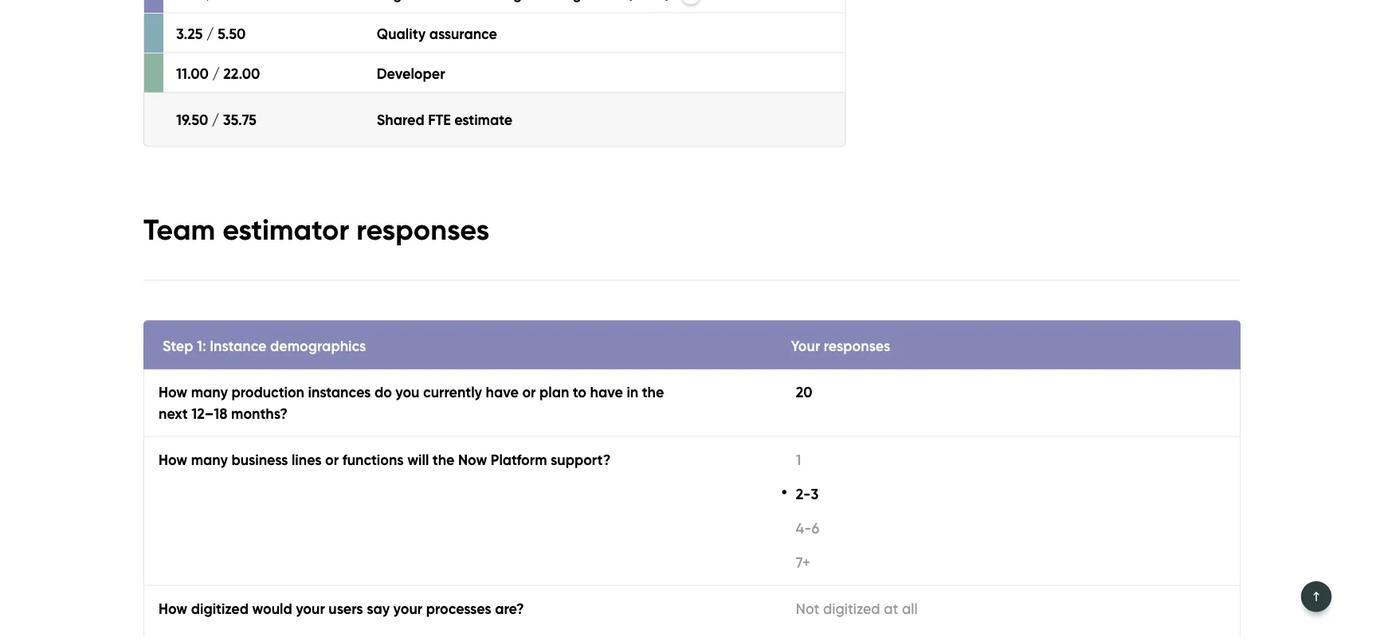 Task type: describe. For each thing, give the bounding box(es) containing it.
0 vertical spatial team
[[143, 212, 215, 247]]

1 vertical spatial business
[[231, 451, 288, 468]]

instance
[[210, 337, 267, 354]]

success
[[242, 44, 312, 68]]

your for your servicenow® platform team establishes, maintains, and extends servicenow as a strategic business platform in your organization. the strongest servicenow platform teams have the right number of people with the skills to support the now platform®.
[[686, 380, 714, 398]]

many for production
[[191, 383, 228, 401]]

customer
[[151, 44, 237, 68]]

find
[[920, 466, 944, 484]]

1 horizontal spatial have
[[590, 383, 623, 401]]

have inside your servicenow® platform team establishes, maintains, and extends servicenow as a strategic business platform in your organization. the strongest servicenow platform teams have the right number of people with the skills to support the now platform®.
[[1217, 402, 1249, 419]]

0 vertical spatial responses
[[356, 212, 490, 247]]

calculators
[[388, 99, 463, 117]]

1 horizontal spatial responses
[[824, 337, 890, 354]]

leading practices link
[[157, 86, 274, 130]]

servicenow®
[[718, 380, 806, 398]]

your responses
[[791, 337, 890, 354]]

12–18
[[191, 405, 228, 422]]

1
[[796, 451, 801, 468]]

your inside use the platform team estimator to find out how many people you need to build your team and get a shareable estimate report.
[[1212, 466, 1241, 484]]

6
[[812, 519, 819, 537]]

processes
[[426, 600, 491, 617]]

establishes,
[[907, 380, 983, 398]]

you inside how many production instances do you currently have or plan to have in the next 12–18 months?
[[396, 383, 420, 401]]

digitized for not
[[823, 600, 880, 617]]

1 2-3
[[796, 451, 819, 503]]

instances
[[308, 383, 371, 401]]

how for how many production instances do you currently have or plan to have in the next 12–18 months?
[[159, 383, 187, 401]]

estimate inside use the platform team estimator to find out how many people you need to build your team and get a shareable estimate report.
[[794, 488, 851, 505]]

practices
[[214, 99, 274, 117]]

currently
[[423, 383, 482, 401]]

strategic
[[1256, 380, 1314, 398]]

support
[[826, 99, 879, 117]]

build
[[1177, 466, 1209, 484]]

your left users
[[296, 600, 325, 617]]

many for business
[[191, 451, 228, 468]]

how for how digitized would your users say your processes are?
[[159, 600, 187, 617]]

assurance
[[429, 25, 497, 42]]

many inside use the platform team estimator to find out how many people you need to build your team and get a shareable estimate report.
[[1004, 466, 1041, 484]]

shared fte estimate
[[377, 111, 513, 128]]

center
[[317, 44, 378, 68]]

maintains,
[[987, 380, 1054, 398]]

to inside your servicenow® platform team establishes, maintains, and extends servicenow as a strategic business platform in your organization. the strongest servicenow platform teams have the right number of people with the skills to support the now platform®.
[[895, 423, 909, 441]]

1 horizontal spatial servicenow
[[1032, 402, 1109, 419]]

team inside use the platform team estimator to find out how many people you need to build your team and get a shareable estimate report.
[[1244, 466, 1279, 484]]

customer success center
[[151, 44, 378, 68]]

19.50
[[176, 111, 208, 128]]

a inside use the platform team estimator to find out how many people you need to build your team and get a shareable estimate report.
[[712, 488, 721, 505]]

and right tools
[[358, 99, 385, 117]]

you inside use the platform team estimator to find out how many people you need to build your team and get a shareable estimate report.
[[1095, 466, 1118, 484]]

say
[[367, 600, 390, 617]]

extends
[[1087, 380, 1140, 398]]

shareable
[[725, 488, 790, 505]]

strongest
[[967, 402, 1029, 419]]

get support link
[[797, 86, 879, 130]]

customer success center link
[[32, 44, 383, 68]]

in inside your servicenow® platform team establishes, maintains, and extends servicenow as a strategic business platform in your organization. the strongest servicenow platform teams have the right number of people with the skills to support the now platform®.
[[804, 402, 815, 419]]

0 horizontal spatial platform
[[491, 451, 547, 468]]

1 vertical spatial servicenow
[[1143, 380, 1220, 398]]

tools
[[322, 99, 355, 117]]

use the platform team estimator to find out how many people you need to build your team and get a shareable estimate report.
[[686, 466, 1309, 505]]

22.00
[[223, 65, 260, 82]]

/ for 19.50
[[212, 111, 219, 128]]

0 horizontal spatial or
[[325, 451, 339, 468]]

tools and calculators link
[[322, 86, 463, 130]]

teams
[[1172, 402, 1213, 419]]

developer
[[377, 65, 445, 82]]

number
[[686, 423, 736, 441]]

servicenow inside servicenow platform team estimator
[[686, 215, 963, 278]]

functions
[[342, 451, 404, 468]]

do
[[374, 383, 392, 401]]

estimator
[[222, 212, 349, 247]]

are?
[[495, 600, 524, 617]]

not
[[796, 600, 820, 617]]

the inside how many production instances do you currently have or plan to have in the next 12–18 months?
[[642, 383, 664, 401]]

20
[[796, 383, 812, 401]]

servicenow platform team estimator
[[686, 215, 1176, 344]]

your servicenow® platform team establishes, maintains, and extends servicenow as a strategic business platform in your organization. the strongest servicenow platform teams have the right number of people with the skills to support the now platform®.
[[686, 380, 1314, 441]]

production
[[231, 383, 304, 401]]

events and webinars link
[[511, 86, 649, 130]]

now inside your servicenow® platform team establishes, maintains, and extends servicenow as a strategic business platform in your organization. the strongest servicenow platform teams have the right number of people with the skills to support the now platform®.
[[993, 423, 1022, 441]]

users
[[329, 600, 363, 617]]

next
[[159, 405, 188, 422]]

1:
[[197, 337, 206, 354]]

3
[[811, 485, 819, 503]]

to left build
[[1159, 466, 1173, 484]]

events and webinars
[[511, 99, 649, 117]]

platform inside use the platform team estimator to find out how many people you need to build your team and get a shareable estimate report.
[[739, 466, 794, 484]]

business inside your servicenow® platform team establishes, maintains, and extends servicenow as a strategic business platform in your organization. the strongest servicenow platform teams have the right number of people with the skills to support the now platform®.
[[686, 402, 741, 419]]

team inside use the platform team estimator to find out how many people you need to build your team and get a shareable estimate report.
[[797, 466, 834, 484]]

platform®.
[[1026, 423, 1095, 441]]

how for how many business lines or functions will the now platform support?
[[159, 451, 187, 468]]

skills
[[863, 423, 892, 441]]

fte
[[428, 111, 451, 128]]

team estimator responses
[[143, 212, 490, 247]]

3.25 / 5.50
[[176, 25, 246, 42]]

your right say
[[393, 600, 423, 617]]

people inside your servicenow® platform team establishes, maintains, and extends servicenow as a strategic business platform in your organization. the strongest servicenow platform teams have the right number of people with the skills to support the now platform®.
[[756, 423, 803, 441]]

how many production instances do you currently have or plan to have in the next 12–18 months?
[[159, 383, 664, 422]]

demographics
[[270, 337, 366, 354]]

use
[[686, 466, 710, 484]]

step 1: instance demographics
[[163, 337, 366, 354]]

platform inside servicenow platform team estimator
[[976, 215, 1176, 278]]

need
[[1122, 466, 1156, 484]]



Task type: locate. For each thing, give the bounding box(es) containing it.
3 how from the top
[[159, 600, 187, 617]]

people inside use the platform team estimator to find out how many people you need to build your team and get a shareable estimate report.
[[1044, 466, 1091, 484]]

not digitized at all
[[796, 600, 918, 617]]

digitized for how
[[191, 600, 249, 617]]

1 vertical spatial how
[[159, 451, 187, 468]]

0 vertical spatial a
[[1243, 380, 1252, 398]]

1 horizontal spatial you
[[1095, 466, 1118, 484]]

to left find at bottom right
[[902, 466, 916, 484]]

get
[[686, 488, 708, 505]]

in down 20
[[804, 402, 815, 419]]

digitized
[[191, 600, 249, 617], [823, 600, 880, 617]]

quality
[[377, 25, 426, 42]]

your for your responses
[[791, 337, 820, 354]]

to right plan
[[573, 383, 587, 401]]

how many business lines or functions will the now platform support?
[[159, 451, 611, 468]]

platform
[[976, 215, 1176, 278], [491, 451, 547, 468], [739, 466, 794, 484]]

as
[[1224, 380, 1239, 398]]

0 vertical spatial estimator
[[826, 281, 1050, 344]]

your right build
[[1212, 466, 1241, 484]]

the inside use the platform team estimator to find out how many people you need to build your team and get a shareable estimate report.
[[713, 466, 735, 484]]

estimator inside use the platform team estimator to find out how many people you need to build your team and get a shareable estimate report.
[[837, 466, 899, 484]]

0 horizontal spatial platform
[[745, 402, 800, 419]]

your up 20
[[791, 337, 820, 354]]

webinars
[[587, 99, 649, 117]]

0 vertical spatial team
[[869, 380, 904, 398]]

team right build
[[1244, 466, 1279, 484]]

2 vertical spatial servicenow
[[1032, 402, 1109, 419]]

1 vertical spatial responses
[[824, 337, 890, 354]]

1 vertical spatial people
[[1044, 466, 1091, 484]]

all
[[902, 600, 918, 617]]

plan
[[540, 383, 569, 401]]

the
[[940, 402, 964, 419]]

with
[[806, 423, 834, 441]]

a right get on the bottom
[[712, 488, 721, 505]]

0 horizontal spatial your
[[686, 380, 714, 398]]

platform down your responses
[[810, 380, 866, 398]]

1 horizontal spatial team
[[1244, 466, 1279, 484]]

1 vertical spatial /
[[212, 65, 220, 82]]

you left need
[[1095, 466, 1118, 484]]

people
[[756, 423, 803, 441], [1044, 466, 1091, 484]]

the
[[642, 383, 664, 401], [1253, 402, 1275, 419], [837, 423, 859, 441], [967, 423, 989, 441], [433, 451, 455, 468], [713, 466, 735, 484]]

estimator up report.
[[837, 466, 899, 484]]

support
[[912, 423, 964, 441]]

0 horizontal spatial servicenow
[[686, 215, 963, 278]]

many down 12–18
[[191, 451, 228, 468]]

team up 'organization.'
[[869, 380, 904, 398]]

quality assurance
[[377, 25, 497, 42]]

11.00 / 22.00
[[176, 65, 260, 82]]

0 vertical spatial estimate
[[454, 111, 513, 128]]

/ right '11.00'
[[212, 65, 220, 82]]

1 horizontal spatial your
[[791, 337, 820, 354]]

many inside how many production instances do you currently have or plan to have in the next 12–18 months?
[[191, 383, 228, 401]]

1 vertical spatial or
[[325, 451, 339, 468]]

5.50
[[217, 25, 246, 42]]

now right 'will'
[[458, 451, 487, 468]]

have right 'currently'
[[486, 383, 519, 401]]

have right plan
[[590, 383, 623, 401]]

you
[[396, 383, 420, 401], [1095, 466, 1118, 484]]

many
[[191, 383, 228, 401], [191, 451, 228, 468], [1004, 466, 1041, 484]]

have down as
[[1217, 402, 1249, 419]]

support?
[[551, 451, 611, 468]]

digitized left at
[[823, 600, 880, 617]]

or right lines
[[325, 451, 339, 468]]

estimate
[[454, 111, 513, 128], [794, 488, 851, 505]]

/
[[206, 25, 214, 42], [212, 65, 220, 82], [212, 111, 219, 128]]

1 vertical spatial now
[[458, 451, 487, 468]]

0 horizontal spatial estimate
[[454, 111, 513, 128]]

and inside your servicenow® platform team establishes, maintains, and extends servicenow as a strategic business platform in your organization. the strongest servicenow platform teams have the right number of people with the skills to support the now platform®.
[[1057, 380, 1084, 398]]

you right 'do'
[[396, 383, 420, 401]]

how inside how many production instances do you currently have or plan to have in the next 12–18 months?
[[159, 383, 187, 401]]

1 vertical spatial estimator
[[837, 466, 899, 484]]

digitized left the would
[[191, 600, 249, 617]]

estimator
[[826, 281, 1050, 344], [837, 466, 899, 484]]

3.25
[[176, 25, 203, 42]]

1 horizontal spatial business
[[686, 402, 741, 419]]

team
[[869, 380, 904, 398], [1244, 466, 1279, 484]]

organization.
[[850, 402, 936, 419]]

35.75
[[223, 111, 257, 128]]

1 digitized from the left
[[191, 600, 249, 617]]

and
[[358, 99, 385, 117], [557, 99, 583, 117], [1057, 380, 1084, 398], [1282, 466, 1309, 484]]

shared
[[377, 111, 425, 128]]

7+
[[796, 554, 810, 571]]

your inside your servicenow® platform team establishes, maintains, and extends servicenow as a strategic business platform in your organization. the strongest servicenow platform teams have the right number of people with the skills to support the now platform®.
[[818, 402, 847, 419]]

/ right 3.25
[[206, 25, 214, 42]]

to down 'organization.'
[[895, 423, 909, 441]]

0 horizontal spatial now
[[458, 451, 487, 468]]

responses
[[356, 212, 490, 247], [824, 337, 890, 354]]

and inside use the platform team estimator to find out how many people you need to build your team and get a shareable estimate report.
[[1282, 466, 1309, 484]]

0 horizontal spatial business
[[231, 451, 288, 468]]

at
[[884, 600, 898, 617]]

0 vertical spatial servicenow
[[686, 215, 963, 278]]

0 horizontal spatial team
[[869, 380, 904, 398]]

11.00
[[176, 65, 209, 82]]

1 vertical spatial you
[[1095, 466, 1118, 484]]

people right 'of'
[[756, 423, 803, 441]]

1 vertical spatial team
[[686, 281, 813, 344]]

0 vertical spatial in
[[627, 383, 639, 401]]

to inside how many production instances do you currently have or plan to have in the next 12–18 months?
[[573, 383, 587, 401]]

now
[[993, 423, 1022, 441], [458, 451, 487, 468]]

get support
[[797, 99, 879, 117]]

4-
[[796, 519, 812, 537]]

or
[[522, 383, 536, 401], [325, 451, 339, 468]]

business down "months?"
[[231, 451, 288, 468]]

2 vertical spatial team
[[797, 466, 834, 484]]

people down "platform®."
[[1044, 466, 1091, 484]]

2 digitized from the left
[[823, 600, 880, 617]]

estimator inside servicenow platform team estimator
[[826, 281, 1050, 344]]

now down the strongest
[[993, 423, 1022, 441]]

tools and calculators
[[322, 99, 463, 117]]

2 how from the top
[[159, 451, 187, 468]]

your up number
[[686, 380, 714, 398]]

0 horizontal spatial have
[[486, 383, 519, 401]]

/ for 11.00
[[212, 65, 220, 82]]

team
[[143, 212, 215, 247], [686, 281, 813, 344], [797, 466, 834, 484]]

2 horizontal spatial platform
[[1113, 402, 1168, 419]]

4-6
[[796, 519, 819, 537]]

/ for 3.25
[[206, 25, 214, 42]]

1 horizontal spatial digitized
[[823, 600, 880, 617]]

or inside how many production instances do you currently have or plan to have in the next 12–18 months?
[[522, 383, 536, 401]]

events
[[511, 99, 553, 117]]

report.
[[855, 488, 898, 505]]

0 vertical spatial now
[[993, 423, 1022, 441]]

many right how
[[1004, 466, 1041, 484]]

months?
[[231, 405, 288, 422]]

leading practices
[[157, 99, 274, 117]]

your
[[791, 337, 820, 354], [686, 380, 714, 398]]

how
[[973, 466, 1001, 484]]

to
[[573, 383, 587, 401], [895, 423, 909, 441], [902, 466, 916, 484], [1159, 466, 1173, 484]]

how
[[159, 383, 187, 401], [159, 451, 187, 468], [159, 600, 187, 617]]

0 horizontal spatial digitized
[[191, 600, 249, 617]]

0 vertical spatial /
[[206, 25, 214, 42]]

/ right 19.50
[[212, 111, 219, 128]]

1 vertical spatial estimate
[[794, 488, 851, 505]]

team inside your servicenow® platform team establishes, maintains, and extends servicenow as a strategic business platform in your organization. the strongest servicenow platform teams have the right number of people with the skills to support the now platform®.
[[869, 380, 904, 398]]

your up with at the right of the page
[[818, 402, 847, 419]]

1 vertical spatial in
[[804, 402, 815, 419]]

1 how from the top
[[159, 383, 187, 401]]

0 horizontal spatial you
[[396, 383, 420, 401]]

and right events in the top left of the page
[[557, 99, 583, 117]]

0 vertical spatial how
[[159, 383, 187, 401]]

in right plan
[[627, 383, 639, 401]]

0 vertical spatial your
[[791, 337, 820, 354]]

2 horizontal spatial platform
[[976, 215, 1176, 278]]

lines
[[292, 451, 322, 468]]

in
[[627, 383, 639, 401], [804, 402, 815, 419]]

will
[[407, 451, 429, 468]]

1 horizontal spatial in
[[804, 402, 815, 419]]

2 vertical spatial how
[[159, 600, 187, 617]]

platform down servicenow®
[[745, 402, 800, 419]]

business
[[686, 402, 741, 419], [231, 451, 288, 468]]

step
[[163, 337, 193, 354]]

1 horizontal spatial people
[[1044, 466, 1091, 484]]

out
[[948, 466, 970, 484]]

2-
[[796, 485, 811, 503]]

1 horizontal spatial platform
[[739, 466, 794, 484]]

1 horizontal spatial platform
[[810, 380, 866, 398]]

1 horizontal spatial estimate
[[794, 488, 851, 505]]

your inside your servicenow® platform team establishes, maintains, and extends servicenow as a strategic business platform in your organization. the strongest servicenow platform teams have the right number of people with the skills to support the now platform®.
[[686, 380, 714, 398]]

1 vertical spatial a
[[712, 488, 721, 505]]

2 horizontal spatial servicenow
[[1143, 380, 1220, 398]]

estimate right fte
[[454, 111, 513, 128]]

0 horizontal spatial responses
[[356, 212, 490, 247]]

1 horizontal spatial now
[[993, 423, 1022, 441]]

a right as
[[1243, 380, 1252, 398]]

1 horizontal spatial or
[[522, 383, 536, 401]]

platform
[[810, 380, 866, 398], [745, 402, 800, 419], [1113, 402, 1168, 419]]

and left the extends
[[1057, 380, 1084, 398]]

platform down the extends
[[1113, 402, 1168, 419]]

2 vertical spatial /
[[212, 111, 219, 128]]

business up number
[[686, 402, 741, 419]]

estimate up 6
[[794, 488, 851, 505]]

and down right
[[1282, 466, 1309, 484]]

estimator up establishes,
[[826, 281, 1050, 344]]

1 vertical spatial team
[[1244, 466, 1279, 484]]

would
[[252, 600, 292, 617]]

or left plan
[[522, 383, 536, 401]]

1 vertical spatial your
[[686, 380, 714, 398]]

0 horizontal spatial people
[[756, 423, 803, 441]]

0 vertical spatial people
[[756, 423, 803, 441]]

leading
[[157, 99, 210, 117]]

team inside servicenow platform team estimator
[[686, 281, 813, 344]]

of
[[740, 423, 753, 441]]

0 horizontal spatial a
[[712, 488, 721, 505]]

2 horizontal spatial have
[[1217, 402, 1249, 419]]

get
[[797, 99, 822, 117]]

right
[[1278, 402, 1308, 419]]

a inside your servicenow® platform team establishes, maintains, and extends servicenow as a strategic business platform in your organization. the strongest servicenow platform teams have the right number of people with the skills to support the now platform®.
[[1243, 380, 1252, 398]]

0 horizontal spatial in
[[627, 383, 639, 401]]

1 horizontal spatial a
[[1243, 380, 1252, 398]]

0 vertical spatial you
[[396, 383, 420, 401]]

how digitized would your users say your processes are?
[[159, 600, 524, 617]]

in inside how many production instances do you currently have or plan to have in the next 12–18 months?
[[627, 383, 639, 401]]

0 vertical spatial or
[[522, 383, 536, 401]]

many up 12–18
[[191, 383, 228, 401]]

0 vertical spatial business
[[686, 402, 741, 419]]



Task type: vqa. For each thing, say whether or not it's contained in the screenshot.
'processes' inside Connect teams with end-to-end digital workflows. Remove bottlenecks by automating manual processes with a simple, drag-and-drop interface.
no



